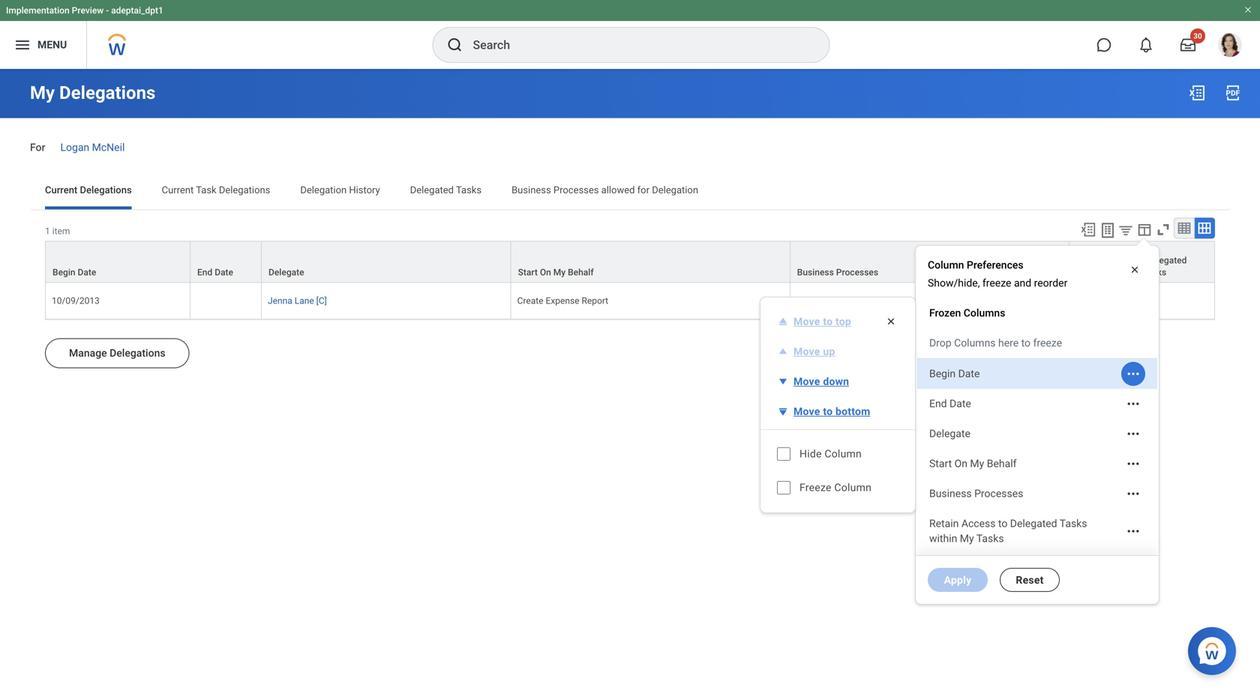 Task type: vqa. For each thing, say whether or not it's contained in the screenshot.
the bottommost Use Date And Time At Runtime element
no



Task type: describe. For each thing, give the bounding box(es) containing it.
30
[[1194, 32, 1202, 41]]

date inside begin date popup button
[[78, 267, 96, 278]]

tab list inside my delegations main content
[[30, 173, 1230, 209]]

frozen
[[929, 307, 961, 320]]

manage delegations
[[69, 347, 165, 360]]

event
[[861, 296, 883, 306]]

retain access to delegated tasks within my tasks inside 'popup button'
[[1076, 255, 1187, 278]]

fullscreen image
[[1155, 221, 1172, 238]]

delegate button
[[262, 242, 510, 282]]

adeptai_dpt1
[[111, 5, 163, 16]]

behalf inside popup button
[[568, 267, 594, 278]]

within inside 'popup button'
[[1102, 267, 1126, 278]]

related actions image for end date
[[1126, 397, 1141, 412]]

move for move up
[[794, 346, 820, 358]]

cell inside my delegations main content
[[191, 283, 262, 320]]

dialog containing column preferences
[[915, 230, 1160, 605]]

apply button
[[928, 569, 988, 593]]

2 related actions image from the top
[[1126, 427, 1141, 442]]

hide
[[800, 448, 822, 461]]

my inside 'popup button'
[[1129, 267, 1141, 278]]

menu banner
[[0, 0, 1260, 69]]

here
[[998, 337, 1019, 350]]

column inside column preferences show/hide, freeze and reorder
[[928, 259, 964, 272]]

start on my behalf inside popup button
[[518, 267, 594, 278]]

retain inside "dialog"
[[929, 518, 959, 530]]

0 horizontal spatial access
[[961, 518, 996, 530]]

lane
[[295, 296, 314, 306]]

move for move to top
[[794, 316, 820, 328]]

menu button
[[0, 21, 86, 69]]

current delegations
[[45, 184, 132, 196]]

export to excel image for delegations
[[1188, 84, 1206, 102]]

to up reset 'button'
[[998, 518, 1008, 530]]

current for current delegations
[[45, 184, 77, 196]]

top
[[836, 316, 851, 328]]

logan mcneil
[[60, 141, 125, 154]]

to right here
[[1021, 337, 1031, 350]]

1 vertical spatial start on my behalf
[[929, 458, 1017, 470]]

-
[[106, 5, 109, 16]]

my delegations
[[30, 82, 156, 104]]

move to top
[[794, 316, 851, 328]]

export to worksheets image
[[1099, 221, 1117, 239]]

access inside 'popup button'
[[1104, 255, 1134, 266]]

2 horizontal spatial business
[[929, 488, 972, 500]]

my inside popup button
[[553, 267, 566, 278]]

freeze inside column preferences show/hide, freeze and reorder
[[983, 277, 1011, 290]]

down
[[823, 376, 849, 388]]

create
[[517, 296, 543, 306]]

retain inside 'popup button'
[[1076, 255, 1102, 266]]

business processes allowed for delegation
[[512, 184, 698, 196]]

move for move to bottom
[[794, 406, 820, 418]]

move up
[[794, 346, 835, 358]]

1 horizontal spatial business processes
[[929, 488, 1023, 500]]

related actions image for start on my behalf
[[1126, 457, 1141, 472]]

delegations right task
[[219, 184, 270, 196]]

related actions image for date
[[1126, 367, 1141, 382]]

begin inside begin date popup button
[[53, 267, 75, 278]]

justify image
[[14, 36, 32, 54]]

implementation preview -   adeptai_dpt1
[[6, 5, 163, 16]]

start inside "dialog"
[[929, 458, 952, 470]]

logan
[[60, 141, 89, 154]]

0 vertical spatial x small image
[[1127, 263, 1142, 278]]

jenna lane [c]
[[268, 296, 327, 306]]

manage
[[69, 347, 107, 360]]

jenna lane [c] link
[[268, 293, 327, 306]]

start on my behalf button
[[511, 242, 790, 282]]

begin date button
[[46, 242, 190, 282]]

history
[[349, 184, 380, 196]]

delegated inside 'popup button'
[[1146, 255, 1187, 266]]

start inside popup button
[[518, 267, 538, 278]]

1 item
[[45, 226, 70, 236]]

columns for drop
[[954, 337, 996, 350]]

caret top image
[[776, 314, 791, 329]]

caret bottom image
[[776, 404, 791, 419]]

within inside "dialog"
[[929, 533, 957, 545]]

caret up image
[[776, 344, 791, 359]]

preferences
[[967, 259, 1024, 272]]

delegation history
[[300, 184, 380, 196]]

menu
[[38, 39, 67, 51]]

and
[[1014, 277, 1031, 290]]

logan mcneil link
[[60, 138, 125, 154]]

1 horizontal spatial begin
[[929, 368, 956, 380]]

delegations for current delegations
[[80, 184, 132, 196]]

processes inside "dialog"
[[974, 488, 1023, 500]]

columns for frozen
[[964, 307, 1005, 320]]

apply
[[944, 574, 972, 587]]

freeze column
[[800, 482, 872, 494]]

begin date inside "dialog"
[[929, 368, 980, 380]]

task
[[196, 184, 216, 196]]

notifications large image
[[1139, 38, 1154, 53]]



Task type: locate. For each thing, give the bounding box(es) containing it.
expense right create
[[546, 296, 579, 306]]

delegation right 'for'
[[652, 184, 698, 196]]

date inside end date popup button
[[215, 267, 233, 278]]

business processes
[[797, 267, 878, 278], [929, 488, 1023, 500]]

delegate inside "dialog"
[[929, 428, 970, 440]]

0 vertical spatial on
[[540, 267, 551, 278]]

1 vertical spatial related actions image
[[1126, 457, 1141, 472]]

move
[[794, 316, 820, 328], [794, 346, 820, 358], [794, 376, 820, 388], [794, 406, 820, 418]]

expense
[[546, 296, 579, 306], [796, 296, 830, 306]]

inbox large image
[[1181, 38, 1196, 53]]

1 horizontal spatial export to excel image
[[1188, 84, 1206, 102]]

item
[[52, 226, 70, 236]]

1 horizontal spatial report
[[832, 296, 859, 306]]

0 vertical spatial start
[[518, 267, 538, 278]]

1 vertical spatial freeze
[[1033, 337, 1062, 350]]

current left task
[[162, 184, 194, 196]]

view printable version (pdf) image
[[1224, 84, 1242, 102]]

0 horizontal spatial processes
[[553, 184, 599, 196]]

0 vertical spatial start on my behalf
[[518, 267, 594, 278]]

1 horizontal spatial end date
[[929, 398, 971, 410]]

tasks inside tab list
[[456, 184, 482, 196]]

hide column
[[800, 448, 862, 461]]

10/09/2013
[[52, 296, 100, 306]]

1 horizontal spatial business
[[797, 267, 834, 278]]

frozen columns
[[929, 307, 1005, 320]]

retain access to delegated tasks within my tasks up reset
[[929, 518, 1087, 545]]

row down allowed
[[45, 241, 1215, 283]]

0 horizontal spatial business processes
[[797, 267, 878, 278]]

1 vertical spatial x small image
[[884, 314, 899, 329]]

0 horizontal spatial delegate
[[269, 267, 304, 278]]

move down button
[[770, 370, 858, 394]]

current up "item"
[[45, 184, 77, 196]]

my delegations main content
[[0, 69, 1260, 430]]

tab list
[[30, 173, 1230, 209]]

3 related actions image from the top
[[1126, 524, 1141, 539]]

1 horizontal spatial delegate
[[929, 428, 970, 440]]

to down click to view/edit grid preferences icon
[[1136, 255, 1144, 266]]

1 vertical spatial retain access to delegated tasks within my tasks
[[929, 518, 1087, 545]]

related actions image for access
[[1126, 524, 1141, 539]]

to inside 'popup button'
[[1136, 255, 1144, 266]]

column for hide column
[[825, 448, 862, 461]]

expense report event element
[[796, 293, 883, 306]]

move for move down
[[794, 376, 820, 388]]

freeze
[[983, 277, 1011, 290], [1033, 337, 1062, 350]]

row
[[45, 241, 1215, 283], [45, 283, 1215, 320]]

x small image right 'top'
[[884, 314, 899, 329]]

move up button
[[770, 340, 844, 364]]

1 horizontal spatial freeze
[[1033, 337, 1062, 350]]

create expense report
[[517, 296, 608, 306]]

1 horizontal spatial current
[[162, 184, 194, 196]]

move right caret top icon
[[794, 316, 820, 328]]

0 horizontal spatial within
[[929, 533, 957, 545]]

delegations inside button
[[110, 347, 165, 360]]

access down select to filter grid data icon
[[1104, 255, 1134, 266]]

for
[[30, 141, 45, 154]]

access up apply button
[[961, 518, 996, 530]]

[c]
[[316, 296, 327, 306]]

1 vertical spatial column
[[825, 448, 862, 461]]

begin down "drop"
[[929, 368, 956, 380]]

1 vertical spatial access
[[961, 518, 996, 530]]

0 vertical spatial business
[[512, 184, 551, 196]]

within up apply button
[[929, 533, 957, 545]]

move down
[[794, 376, 849, 388]]

date
[[78, 267, 96, 278], [215, 267, 233, 278], [958, 368, 980, 380], [950, 398, 971, 410]]

1 vertical spatial behalf
[[987, 458, 1017, 470]]

2 row from the top
[[45, 283, 1215, 320]]

report up 'top'
[[832, 296, 859, 306]]

within
[[1102, 267, 1126, 278], [929, 533, 957, 545]]

report inside expense report event element
[[832, 296, 859, 306]]

retain
[[1076, 255, 1102, 266], [929, 518, 959, 530]]

move left up
[[794, 346, 820, 358]]

2 delegation from the left
[[652, 184, 698, 196]]

1 vertical spatial begin
[[929, 368, 956, 380]]

30 button
[[1172, 29, 1205, 62]]

close environment banner image
[[1244, 5, 1253, 14]]

0 vertical spatial behalf
[[568, 267, 594, 278]]

move right caret bottom icon
[[794, 406, 820, 418]]

freeze
[[800, 482, 832, 494]]

drop
[[929, 337, 952, 350]]

1 vertical spatial business processes
[[929, 488, 1023, 500]]

0 horizontal spatial export to excel image
[[1080, 221, 1097, 238]]

2 vertical spatial business
[[929, 488, 972, 500]]

start on my behalf
[[518, 267, 594, 278], [929, 458, 1017, 470]]

current
[[45, 184, 77, 196], [162, 184, 194, 196]]

reset button
[[1000, 569, 1060, 593]]

delegated right "history"
[[410, 184, 454, 196]]

1 delegation from the left
[[300, 184, 347, 196]]

click to view/edit grid preferences image
[[1136, 221, 1153, 238]]

on inside the start on my behalf popup button
[[540, 267, 551, 278]]

delegate
[[269, 267, 304, 278], [929, 428, 970, 440]]

0 horizontal spatial delegated
[[410, 184, 454, 196]]

0 horizontal spatial behalf
[[568, 267, 594, 278]]

1 vertical spatial business
[[797, 267, 834, 278]]

0 vertical spatial delegated
[[410, 184, 454, 196]]

report right create
[[582, 296, 608, 306]]

1 horizontal spatial x small image
[[1127, 263, 1142, 278]]

3 move from the top
[[794, 376, 820, 388]]

related actions image
[[1126, 367, 1141, 382], [1126, 427, 1141, 442], [1126, 524, 1141, 539]]

business processes button
[[790, 242, 1069, 282]]

0 horizontal spatial start on my behalf
[[518, 267, 594, 278]]

2 related actions image from the top
[[1126, 457, 1141, 472]]

current for current task delegations
[[162, 184, 194, 196]]

1
[[45, 226, 50, 236]]

export to excel image left export to worksheets image
[[1080, 221, 1097, 238]]

preview
[[72, 5, 104, 16]]

processes
[[553, 184, 599, 196], [836, 267, 878, 278], [974, 488, 1023, 500]]

4 move from the top
[[794, 406, 820, 418]]

column
[[928, 259, 964, 272], [825, 448, 862, 461], [834, 482, 872, 494]]

implementation
[[6, 5, 70, 16]]

create expense report element
[[517, 293, 608, 306]]

retain up apply button
[[929, 518, 959, 530]]

bottom
[[836, 406, 870, 418]]

0 vertical spatial end
[[197, 267, 212, 278]]

0 vertical spatial freeze
[[983, 277, 1011, 290]]

1 vertical spatial retain
[[929, 518, 959, 530]]

2 vertical spatial processes
[[974, 488, 1023, 500]]

1 horizontal spatial start on my behalf
[[929, 458, 1017, 470]]

delegations up 'mcneil'
[[59, 82, 156, 104]]

begin date
[[53, 267, 96, 278], [929, 368, 980, 380]]

expense up move to top button
[[796, 296, 830, 306]]

0 vertical spatial within
[[1102, 267, 1126, 278]]

0 vertical spatial retain
[[1076, 255, 1102, 266]]

2 horizontal spatial processes
[[974, 488, 1023, 500]]

cell
[[191, 283, 262, 320]]

access
[[1104, 255, 1134, 266], [961, 518, 996, 530]]

2 horizontal spatial delegated
[[1146, 255, 1187, 266]]

0 vertical spatial retain access to delegated tasks within my tasks
[[1076, 255, 1187, 278]]

3 related actions image from the top
[[1126, 487, 1141, 502]]

business inside business processes popup button
[[797, 267, 834, 278]]

expense report event
[[796, 296, 883, 306]]

1 horizontal spatial retain
[[1076, 255, 1102, 266]]

toolbar
[[1073, 218, 1215, 241]]

end date
[[197, 267, 233, 278], [929, 398, 971, 410]]

move to bottom
[[794, 406, 870, 418]]

1 vertical spatial columns
[[954, 337, 996, 350]]

to left bottom
[[823, 406, 833, 418]]

0 vertical spatial end date
[[197, 267, 233, 278]]

tab list containing current delegations
[[30, 173, 1230, 209]]

1 vertical spatial start
[[929, 458, 952, 470]]

move to top button
[[770, 310, 860, 334]]

0 horizontal spatial freeze
[[983, 277, 1011, 290]]

on inside "dialog"
[[955, 458, 968, 470]]

x small image down select to filter grid data icon
[[1127, 263, 1142, 278]]

to left 'top'
[[823, 316, 833, 328]]

begin date down "drop"
[[929, 368, 980, 380]]

0 vertical spatial related actions image
[[1126, 367, 1141, 382]]

1 vertical spatial delegated
[[1146, 255, 1187, 266]]

0 vertical spatial access
[[1104, 255, 1134, 266]]

begin
[[53, 267, 75, 278], [929, 368, 956, 380]]

1 horizontal spatial begin date
[[929, 368, 980, 380]]

0 vertical spatial processes
[[553, 184, 599, 196]]

2 report from the left
[[832, 296, 859, 306]]

begin up the "10/09/2013"
[[53, 267, 75, 278]]

2 vertical spatial column
[[834, 482, 872, 494]]

Search Workday  search field
[[473, 29, 798, 62]]

search image
[[446, 36, 464, 54]]

behalf
[[568, 267, 594, 278], [987, 458, 1017, 470]]

end date inside "dialog"
[[929, 398, 971, 410]]

expand table image
[[1197, 221, 1212, 236]]

delegate inside "popup button"
[[269, 267, 304, 278]]

column preferences show/hide, freeze and reorder
[[928, 259, 1068, 290]]

1 vertical spatial related actions image
[[1126, 427, 1141, 442]]

delegated up reset
[[1010, 518, 1057, 530]]

1 vertical spatial within
[[929, 533, 957, 545]]

0 horizontal spatial current
[[45, 184, 77, 196]]

related actions image
[[1126, 397, 1141, 412], [1126, 457, 1141, 472], [1126, 487, 1141, 502]]

export to excel image left view printable version (pdf) image
[[1188, 84, 1206, 102]]

to
[[1136, 255, 1144, 266], [823, 316, 833, 328], [1021, 337, 1031, 350], [823, 406, 833, 418], [998, 518, 1008, 530]]

reset
[[1016, 574, 1044, 587]]

column for freeze column
[[834, 482, 872, 494]]

delegated
[[410, 184, 454, 196], [1146, 255, 1187, 266], [1010, 518, 1057, 530]]

1 horizontal spatial end
[[929, 398, 947, 410]]

2 vertical spatial related actions image
[[1126, 524, 1141, 539]]

export to excel image for item
[[1080, 221, 1097, 238]]

retain access to delegated tasks within my tasks
[[1076, 255, 1187, 278], [929, 518, 1087, 545]]

related actions image for business processes
[[1126, 487, 1141, 502]]

row down the start on my behalf popup button
[[45, 283, 1215, 320]]

2 current from the left
[[162, 184, 194, 196]]

select to filter grid data image
[[1118, 222, 1134, 238]]

1 current from the left
[[45, 184, 77, 196]]

1 related actions image from the top
[[1126, 367, 1141, 382]]

x small image
[[1127, 263, 1142, 278], [884, 314, 899, 329]]

0 vertical spatial business processes
[[797, 267, 878, 278]]

retain access to delegated tasks within my tasks down select to filter grid data icon
[[1076, 255, 1187, 278]]

reorder
[[1034, 277, 1068, 290]]

end
[[197, 267, 212, 278], [929, 398, 947, 410]]

table image
[[1177, 221, 1192, 236]]

delegated tasks
[[410, 184, 482, 196]]

0 horizontal spatial delegation
[[300, 184, 347, 196]]

2 vertical spatial delegated
[[1010, 518, 1057, 530]]

1 expense from the left
[[546, 296, 579, 306]]

1 report from the left
[[582, 296, 608, 306]]

current task delegations
[[162, 184, 270, 196]]

delegations down 'mcneil'
[[80, 184, 132, 196]]

columns down frozen columns
[[954, 337, 996, 350]]

jenna
[[268, 296, 292, 306]]

allowed
[[601, 184, 635, 196]]

2 vertical spatial related actions image
[[1126, 487, 1141, 502]]

processes inside tab list
[[553, 184, 599, 196]]

1 horizontal spatial on
[[955, 458, 968, 470]]

delegations for manage delegations
[[110, 347, 165, 360]]

0 horizontal spatial start
[[518, 267, 538, 278]]

freeze down preferences
[[983, 277, 1011, 290]]

0 horizontal spatial x small image
[[884, 314, 899, 329]]

column right hide
[[825, 448, 862, 461]]

manage delegations button
[[45, 339, 189, 369]]

0 vertical spatial begin
[[53, 267, 75, 278]]

0 vertical spatial export to excel image
[[1188, 84, 1206, 102]]

1 related actions image from the top
[[1126, 397, 1141, 412]]

mcneil
[[92, 141, 125, 154]]

retain access to delegated tasks within my tasks button
[[1070, 242, 1214, 282]]

report inside create expense report element
[[582, 296, 608, 306]]

1 horizontal spatial access
[[1104, 255, 1134, 266]]

1 vertical spatial end date
[[929, 398, 971, 410]]

row containing retain access to delegated tasks within my tasks
[[45, 241, 1215, 283]]

business inside tab list
[[512, 184, 551, 196]]

start
[[518, 267, 538, 278], [929, 458, 952, 470]]

1 row from the top
[[45, 241, 1215, 283]]

1 horizontal spatial delegated
[[1010, 518, 1057, 530]]

1 horizontal spatial expense
[[796, 296, 830, 306]]

0 vertical spatial columns
[[964, 307, 1005, 320]]

processes inside popup button
[[836, 267, 878, 278]]

0 vertical spatial begin date
[[53, 267, 96, 278]]

tasks
[[456, 184, 482, 196], [1076, 267, 1100, 278], [1143, 267, 1166, 278], [1060, 518, 1087, 530], [976, 533, 1004, 545]]

0 horizontal spatial expense
[[546, 296, 579, 306]]

2 move from the top
[[794, 346, 820, 358]]

business processes inside popup button
[[797, 267, 878, 278]]

0 vertical spatial related actions image
[[1126, 397, 1141, 412]]

1 vertical spatial delegate
[[929, 428, 970, 440]]

my
[[30, 82, 55, 104], [553, 267, 566, 278], [1129, 267, 1141, 278], [970, 458, 984, 470], [960, 533, 974, 545]]

delegated inside "dialog"
[[1010, 518, 1057, 530]]

1 vertical spatial end
[[929, 398, 947, 410]]

1 move from the top
[[794, 316, 820, 328]]

1 horizontal spatial within
[[1102, 267, 1126, 278]]

drop columns here to freeze
[[929, 337, 1062, 350]]

move to bottom button
[[770, 400, 879, 424]]

2 expense from the left
[[796, 296, 830, 306]]

end inside popup button
[[197, 267, 212, 278]]

dialog
[[915, 230, 1160, 605]]

export to excel image
[[1188, 84, 1206, 102], [1080, 221, 1097, 238]]

delegations for my delegations
[[59, 82, 156, 104]]

0 horizontal spatial on
[[540, 267, 551, 278]]

1 horizontal spatial behalf
[[987, 458, 1017, 470]]

toolbar inside my delegations main content
[[1073, 218, 1215, 241]]

delegated down fullscreen icon at the top right of the page
[[1146, 255, 1187, 266]]

0 horizontal spatial report
[[582, 296, 608, 306]]

profile logan mcneil image
[[1218, 33, 1242, 60]]

end date inside popup button
[[197, 267, 233, 278]]

1 vertical spatial on
[[955, 458, 968, 470]]

delegations right "manage"
[[110, 347, 165, 360]]

move right caret down image
[[794, 376, 820, 388]]

0 vertical spatial column
[[928, 259, 964, 272]]

within down export to worksheets image
[[1102, 267, 1126, 278]]

0 horizontal spatial begin
[[53, 267, 75, 278]]

for
[[637, 184, 650, 196]]

0 vertical spatial delegate
[[269, 267, 304, 278]]

0 horizontal spatial business
[[512, 184, 551, 196]]

begin date inside popup button
[[53, 267, 96, 278]]

begin date up the "10/09/2013"
[[53, 267, 96, 278]]

on
[[540, 267, 551, 278], [955, 458, 968, 470]]

column up the show/hide,
[[928, 259, 964, 272]]

columns up drop columns here to freeze
[[964, 307, 1005, 320]]

business
[[512, 184, 551, 196], [797, 267, 834, 278], [929, 488, 972, 500]]

end date button
[[191, 242, 261, 282]]

1 vertical spatial begin date
[[929, 368, 980, 380]]

1 horizontal spatial start
[[929, 458, 952, 470]]

row containing 10/09/2013
[[45, 283, 1215, 320]]

freeze right here
[[1033, 337, 1062, 350]]

retain down export to worksheets image
[[1076, 255, 1102, 266]]

delegation left "history"
[[300, 184, 347, 196]]

1 vertical spatial export to excel image
[[1080, 221, 1097, 238]]

caret down image
[[776, 374, 791, 389]]

0 horizontal spatial retain
[[929, 518, 959, 530]]

delegations
[[59, 82, 156, 104], [80, 184, 132, 196], [219, 184, 270, 196], [110, 347, 165, 360]]

show/hide,
[[928, 277, 980, 290]]

delegation
[[300, 184, 347, 196], [652, 184, 698, 196]]

delegated inside tab list
[[410, 184, 454, 196]]

up
[[823, 346, 835, 358]]

column right freeze
[[834, 482, 872, 494]]

1 vertical spatial processes
[[836, 267, 878, 278]]

0 horizontal spatial end
[[197, 267, 212, 278]]

columns
[[964, 307, 1005, 320], [954, 337, 996, 350]]

1 horizontal spatial processes
[[836, 267, 878, 278]]



